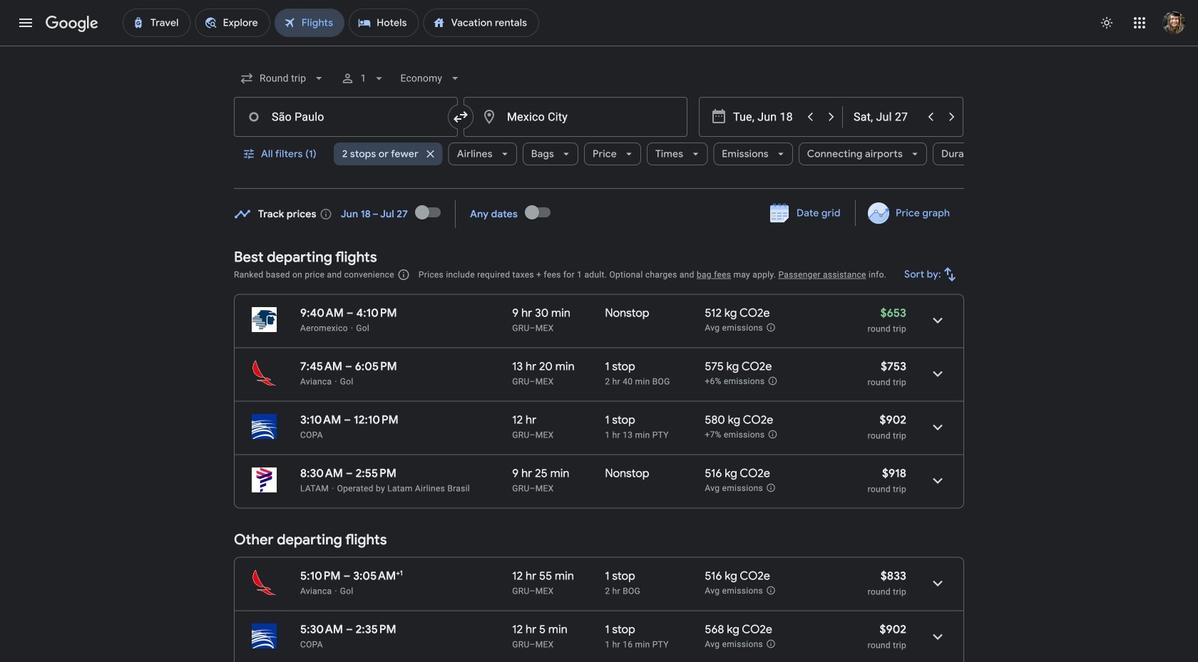 Task type: vqa. For each thing, say whether or not it's contained in the screenshot.
1 stop flight. element associated with "TOTAL DURATION 12 HR 5 MIN." element
yes



Task type: locate. For each thing, give the bounding box(es) containing it.
1 vertical spatial carbon emissions estimate: 516 kilograms. average emissions. learn more about this emissions estimate image
[[766, 586, 776, 596]]

0 vertical spatial carbon emissions estimate: 516 kilograms. average emissions. learn more about this emissions estimate image
[[766, 483, 776, 493]]

3 1 stop flight. element from the top
[[605, 570, 636, 586]]

leaves aeroporto internacional de são paulo-guarulhos at 3:10 am on tuesday, june 18 and arrives at mexico city international airport at 12:10 pm on tuesday, june 18. element
[[300, 413, 399, 428]]

1 vertical spatial nonstop flight. element
[[605, 467, 650, 483]]

main menu image
[[17, 14, 34, 31]]

1 carbon emissions estimate: 516 kilograms. average emissions. learn more about this emissions estimate image from the top
[[766, 483, 776, 493]]

2 1 stop flight. element from the top
[[605, 414, 636, 430]]

902 us dollars text field down 753 us dollars "text field" at bottom right
[[880, 413, 907, 428]]

Departure time: 8:30 AM. text field
[[300, 467, 343, 481]]

total duration 13 hr 20 min. element
[[513, 360, 605, 376]]

total duration 9 hr 30 min. element
[[513, 307, 605, 323]]

leaves aeroporto internacional de são paulo-guarulhos at 5:10 pm on tuesday, june 18 and arrives at mexico city international airport at 3:05 am on wednesday, june 19. element
[[300, 569, 403, 584]]

918 US dollars text field
[[883, 467, 907, 481]]

None search field
[[234, 61, 1007, 189]]

Arrival time: 2:35 PM. text field
[[356, 623, 397, 638]]

2 carbon emissions estimate: 516 kilograms. average emissions. learn more about this emissions estimate image from the top
[[766, 586, 776, 596]]

 image
[[351, 324, 353, 334]]

833 US dollars text field
[[881, 569, 907, 584]]

Arrival time: 12:10 PM. text field
[[354, 413, 399, 428]]

leaves aeroporto internacional de são paulo-guarulhos at 7:45 am on tuesday, june 18 and arrives at mexico city international airport at 6:05 pm on tuesday, june 18. element
[[300, 360, 397, 374]]

2 nonstop flight. element from the top
[[605, 467, 650, 483]]

flight details. leaves aeroporto internacional de são paulo-guarulhos at 5:30 am on tuesday, june 18 and arrives at mexico city international airport at 2:35 pm on tuesday, june 18. image
[[921, 621, 956, 655]]

loading results progress bar
[[0, 46, 1199, 49]]

carbon emissions estimate: 516 kilograms. average emissions. learn more about this emissions estimate image
[[766, 483, 776, 493], [766, 586, 776, 596]]

nonstop flight. element for total duration 9 hr 30 min. element
[[605, 307, 650, 323]]

Arrival time: 4:10 PM. text field
[[356, 306, 397, 321]]

carbon emissions estimate: 516 kilograms. average emissions. learn more about this emissions estimate image down carbon emissions estimate: 580 kilograms. +7% emissions. learn more about this emissions estimate icon
[[766, 483, 776, 493]]

carbon emissions estimate: 575 kilograms. +6% emissions. learn more about this emissions estimate image
[[768, 376, 778, 386]]

Arrival time: 2:55 PM. text field
[[356, 467, 397, 481]]

2 902 us dollars text field from the top
[[880, 623, 907, 638]]

902 us dollars text field for carbon emissions estimate: 580 kilograms. +7% emissions. learn more about this emissions estimate icon
[[880, 413, 907, 428]]

carbon emissions estimate: 516 kilograms. average emissions. learn more about this emissions estimate image up carbon emissions estimate: 568 kilograms. average emissions. learn more about this emissions estimate icon
[[766, 586, 776, 596]]

Departure time: 5:10 PM. text field
[[300, 569, 341, 584]]

nonstop flight. element
[[605, 307, 650, 323], [605, 467, 650, 483]]

1 stop flight. element
[[605, 360, 636, 376], [605, 414, 636, 430], [605, 570, 636, 586], [605, 623, 636, 640]]

total duration 9 hr 25 min. element
[[513, 467, 605, 483]]

None field
[[234, 61, 332, 96], [395, 61, 468, 96], [234, 61, 332, 96], [395, 61, 468, 96]]

4 1 stop flight. element from the top
[[605, 623, 636, 640]]

Return text field
[[854, 98, 920, 136]]

902 US dollars text field
[[880, 413, 907, 428], [880, 623, 907, 638]]

1 stop flight. element for total duration 12 hr 5 min. element
[[605, 623, 636, 640]]

1 1 stop flight. element from the top
[[605, 360, 636, 376]]

1 nonstop flight. element from the top
[[605, 307, 650, 323]]

Arrival time: 6:05 PM. text field
[[355, 360, 397, 374]]

902 us dollars text field left flight details. leaves aeroporto internacional de são paulo-guarulhos at 5:30 am on tuesday, june 18 and arrives at mexico city international airport at 2:35 pm on tuesday, june 18. image
[[880, 623, 907, 638]]

main content
[[234, 196, 965, 663]]

Departure text field
[[734, 98, 799, 136]]

0 vertical spatial 902 us dollars text field
[[880, 413, 907, 428]]

0 vertical spatial nonstop flight. element
[[605, 307, 650, 323]]

find the best price region
[[234, 196, 965, 238]]

1 902 us dollars text field from the top
[[880, 413, 907, 428]]

1 vertical spatial 902 us dollars text field
[[880, 623, 907, 638]]



Task type: describe. For each thing, give the bounding box(es) containing it.
carbon emissions estimate: 512 kilograms. average emissions. learn more about this emissions estimate image
[[766, 323, 776, 333]]

learn more about tracked prices image
[[320, 208, 332, 221]]

learn more about ranking image
[[397, 269, 410, 282]]

1 stop flight. element for total duration 12 hr. element
[[605, 414, 636, 430]]

Departure time: 3:10 AM. text field
[[300, 413, 341, 428]]

Departure time: 9:40 AM. text field
[[300, 306, 344, 321]]

change appearance image
[[1090, 6, 1125, 40]]

flight details. leaves aeroporto internacional de são paulo-guarulhos at 5:10 pm on tuesday, june 18 and arrives at mexico city international airport at 3:05 am on wednesday, june 19. image
[[921, 567, 956, 601]]

carbon emissions estimate: 516 kilograms. average emissions. learn more about this emissions estimate image for 833 us dollars text field
[[766, 586, 776, 596]]

total duration 12 hr. element
[[513, 414, 605, 430]]

Where from? text field
[[234, 97, 458, 137]]

carbon emissions estimate: 580 kilograms. +7% emissions. learn more about this emissions estimate image
[[768, 430, 778, 440]]

leaves aeroporto internacional de são paulo-guarulhos at 5:30 am on tuesday, june 18 and arrives at mexico city international airport at 2:35 pm on tuesday, june 18. element
[[300, 623, 397, 638]]

total duration 12 hr 5 min. element
[[513, 623, 605, 640]]

total duration 12 hr 55 min. element
[[513, 570, 605, 586]]

Departure time: 7:45 AM. text field
[[300, 360, 343, 374]]

Where to? text field
[[464, 97, 688, 137]]

1 stop flight. element for total duration 13 hr 20 min. element
[[605, 360, 636, 376]]

swap origin and destination. image
[[452, 108, 470, 126]]

leaves aeroporto internacional de são paulo-guarulhos at 9:40 am on tuesday, june 18 and arrives at mexico city international airport at 4:10 pm on tuesday, june 18. element
[[300, 306, 397, 321]]

653 US dollars text field
[[881, 306, 907, 321]]

Departure time: 5:30 AM. text field
[[300, 623, 343, 638]]

Arrival time: 3:05 AM on  Wednesday, June 19. text field
[[353, 569, 403, 584]]

753 US dollars text field
[[881, 360, 907, 374]]

carbon emissions estimate: 516 kilograms. average emissions. learn more about this emissions estimate image for the 918 us dollars text field
[[766, 483, 776, 493]]

carbon emissions estimate: 568 kilograms. average emissions. learn more about this emissions estimate image
[[766, 640, 776, 650]]

902 us dollars text field for carbon emissions estimate: 568 kilograms. average emissions. learn more about this emissions estimate icon
[[880, 623, 907, 638]]

leaves aeroporto internacional de são paulo-guarulhos at 8:30 am on tuesday, june 18 and arrives at mexico city international airport at 2:55 pm on tuesday, june 18. element
[[300, 467, 397, 481]]

1 stop flight. element for total duration 12 hr 55 min. element at the bottom
[[605, 570, 636, 586]]

nonstop flight. element for total duration 9 hr 25 min. element
[[605, 467, 650, 483]]



